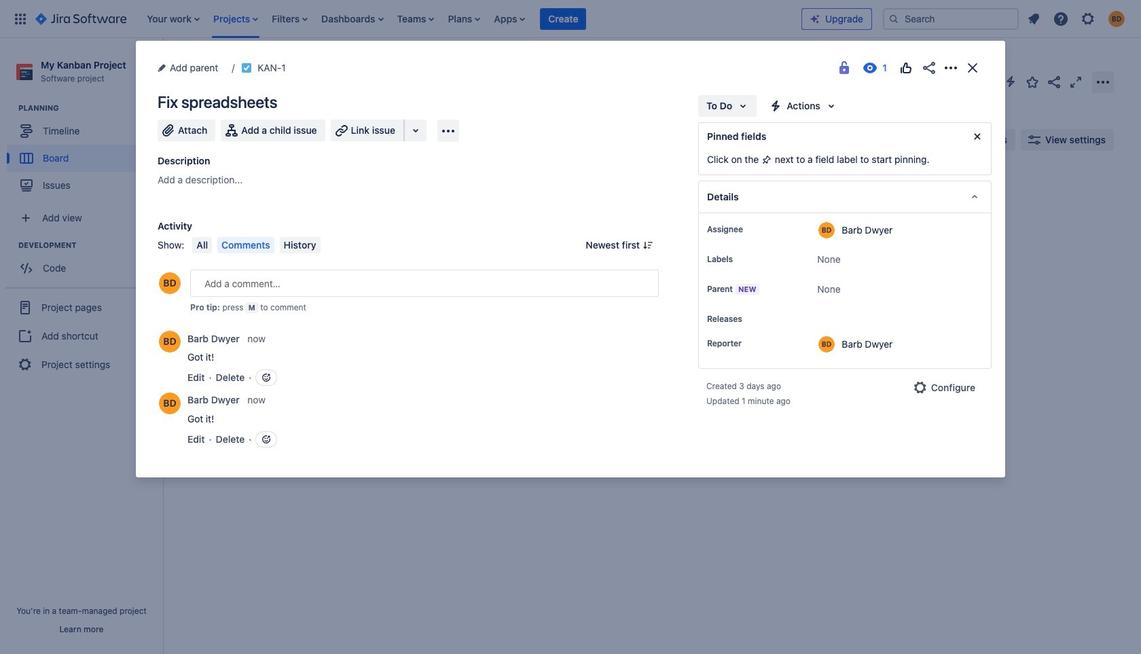 Task type: vqa. For each thing, say whether or not it's contained in the screenshot.
Goal image
no



Task type: locate. For each thing, give the bounding box(es) containing it.
link web pages and more image
[[408, 122, 424, 139]]

labels pin to top. only you can see pinned fields. image
[[736, 254, 747, 265]]

heading for the topmost group
[[18, 103, 162, 114]]

hide message image
[[970, 128, 986, 145]]

add reaction image
[[261, 434, 272, 445]]

vote options: no one has voted for this issue yet. image
[[898, 60, 915, 76]]

2 heading from the top
[[18, 240, 162, 251]]

star kan board image
[[1025, 74, 1041, 90]]

actions image
[[943, 60, 960, 76]]

create column image
[[768, 178, 784, 194]]

7 list item from the left
[[490, 0, 530, 38]]

8 list item from the left
[[541, 0, 587, 38]]

0 horizontal spatial task image
[[202, 246, 213, 257]]

1 horizontal spatial task image
[[241, 63, 252, 73]]

enter full screen image
[[1068, 74, 1085, 90]]

group
[[7, 103, 162, 203], [7, 240, 162, 286], [5, 288, 158, 384]]

Search this board text field
[[192, 128, 254, 152]]

more information about barb dwyer image for reporter pin to top. only you can see pinned fields. image
[[819, 336, 835, 353]]

close image
[[965, 60, 981, 76]]

0 vertical spatial group
[[7, 103, 162, 203]]

banner
[[0, 0, 1142, 38]]

dialog
[[136, 41, 1006, 478]]

None search field
[[883, 8, 1019, 30]]

3 list item from the left
[[268, 0, 312, 38]]

1 vertical spatial group
[[7, 240, 162, 286]]

menu bar
[[190, 237, 323, 253]]

more information about barb dwyer image
[[819, 222, 835, 239], [159, 331, 181, 353], [819, 336, 835, 353]]

heading
[[18, 103, 162, 114], [18, 240, 162, 251]]

6 list item from the left
[[444, 0, 485, 38]]

add app image
[[440, 123, 457, 139]]

list item
[[143, 0, 204, 38], [209, 0, 263, 38], [268, 0, 312, 38], [317, 0, 388, 38], [393, 0, 439, 38], [444, 0, 485, 38], [490, 0, 530, 38], [541, 0, 587, 38]]

0 vertical spatial heading
[[18, 103, 162, 114]]

jira software image
[[35, 11, 127, 27], [35, 11, 127, 27]]

primary element
[[8, 0, 802, 38]]

1 heading from the top
[[18, 103, 162, 114]]

list
[[140, 0, 802, 38], [1022, 6, 1134, 31]]

copy link to comment image
[[268, 394, 279, 405]]

1 horizontal spatial list
[[1022, 6, 1134, 31]]

1 vertical spatial task image
[[202, 246, 213, 257]]

2 vertical spatial group
[[5, 288, 158, 384]]

5 list item from the left
[[393, 0, 439, 38]]

1 vertical spatial heading
[[18, 240, 162, 251]]

1 list item from the left
[[143, 0, 204, 38]]

task image
[[241, 63, 252, 73], [202, 246, 213, 257]]



Task type: describe. For each thing, give the bounding box(es) containing it.
0 horizontal spatial list
[[140, 0, 802, 38]]

2 list item from the left
[[209, 0, 263, 38]]

Search field
[[883, 8, 1019, 30]]

add reaction image
[[261, 372, 272, 383]]

add people image
[[334, 132, 351, 148]]

sidebar element
[[0, 38, 163, 654]]

search image
[[889, 13, 900, 24]]

4 list item from the left
[[317, 0, 388, 38]]

more information about barb dwyer image
[[159, 393, 181, 415]]

details element
[[699, 181, 992, 213]]

assignee pin to top. only you can see pinned fields. image
[[746, 224, 757, 235]]

more information about barb dwyer image for assignee pin to top. only you can see pinned fields. image
[[819, 222, 835, 239]]

copy link to issue image
[[283, 62, 294, 73]]

Add a comment… field
[[190, 270, 659, 297]]

reporter pin to top. only you can see pinned fields. image
[[745, 338, 756, 349]]

0 vertical spatial task image
[[241, 63, 252, 73]]

heading for middle group
[[18, 240, 162, 251]]



